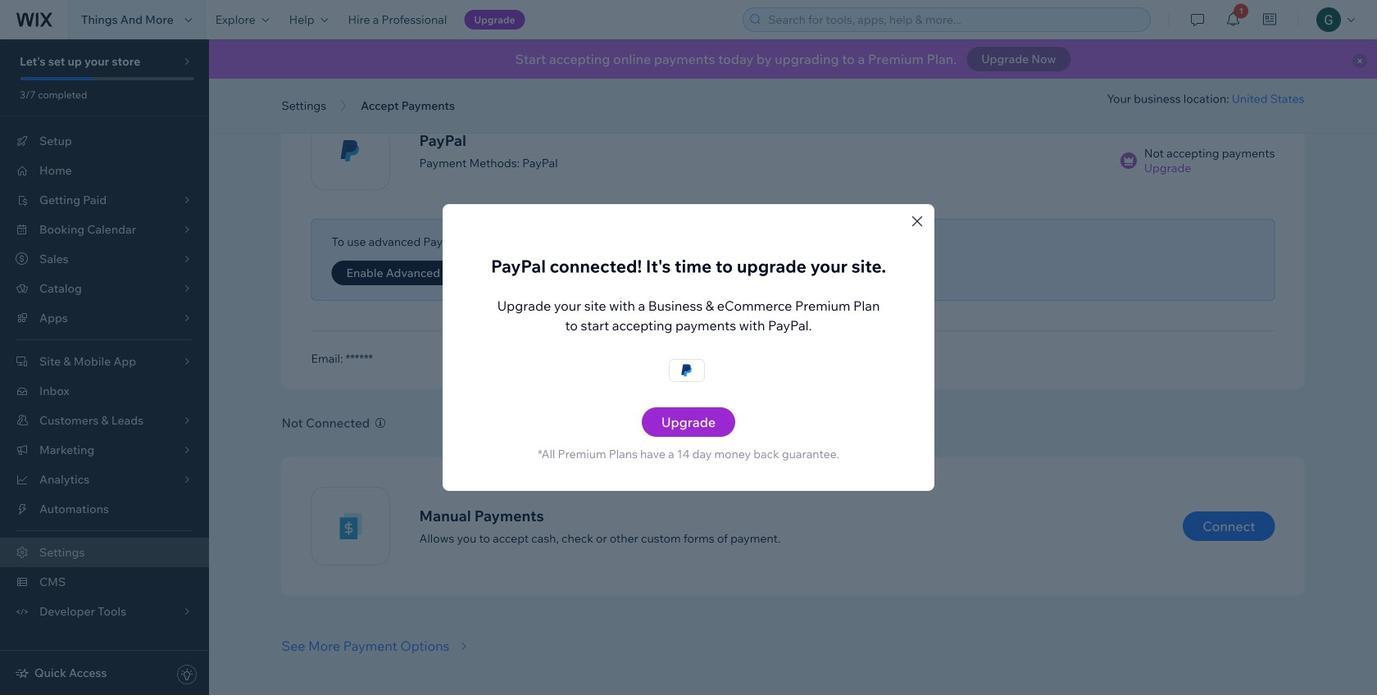 Task type: locate. For each thing, give the bounding box(es) containing it.
alert
[[209, 39, 1378, 79]]



Task type: vqa. For each thing, say whether or not it's contained in the screenshot.
"Options" on the right top of page
no



Task type: describe. For each thing, give the bounding box(es) containing it.
sidebar element
[[0, 39, 209, 695]]

paypal image
[[670, 362, 705, 379]]

Search for tools, apps, help & more... field
[[764, 8, 1146, 31]]



